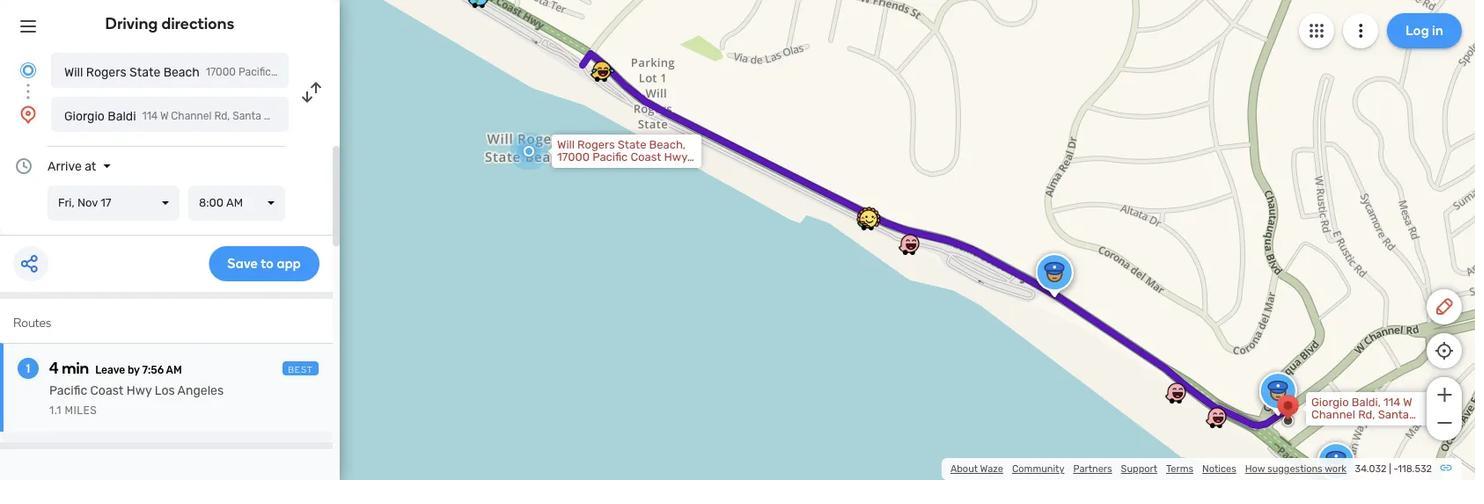 Task type: describe. For each thing, give the bounding box(es) containing it.
7:56
[[142, 364, 164, 377]]

monica, for baldi,
[[1312, 421, 1353, 434]]

rd, for baldi,
[[1359, 409, 1376, 422]]

pacific
[[49, 384, 87, 398]]

clock image
[[13, 156, 34, 177]]

zoom in image
[[1434, 385, 1456, 406]]

arrive at
[[48, 159, 96, 173]]

114 for baldi,
[[1384, 396, 1401, 410]]

4
[[49, 359, 59, 378]]

baldi
[[108, 109, 136, 123]]

will
[[64, 65, 83, 79]]

will rogers state beach button
[[51, 53, 289, 88]]

partners link
[[1074, 464, 1112, 475]]

leave
[[95, 364, 125, 377]]

34.032
[[1355, 464, 1387, 475]]

ca for baldi,
[[1355, 421, 1370, 434]]

118.532
[[1398, 464, 1432, 475]]

how
[[1246, 464, 1265, 475]]

|
[[1389, 464, 1392, 475]]

community
[[1012, 464, 1065, 475]]

fri, nov 17 list box
[[48, 186, 180, 221]]

best
[[288, 364, 313, 375]]

4 min leave by 7:56 am
[[49, 359, 182, 378]]

am inside list box
[[226, 196, 243, 210]]

fri,
[[58, 196, 75, 210]]

usa for baldi,
[[1414, 421, 1437, 434]]

90402, for baldi,
[[1373, 421, 1411, 434]]

directions
[[162, 14, 235, 33]]

state
[[129, 65, 160, 79]]

17
[[101, 196, 111, 210]]

min
[[62, 359, 89, 378]]

driving
[[105, 14, 158, 33]]

channel for baldi
[[171, 110, 212, 122]]

terms link
[[1167, 464, 1194, 475]]

rogers
[[86, 65, 126, 79]]

ca for baldi
[[304, 110, 318, 122]]

notices
[[1203, 464, 1237, 475]]

pacific coast hwy los angeles 1.1 miles
[[49, 384, 224, 417]]

8:00 am list box
[[188, 186, 285, 221]]

terms
[[1167, 464, 1194, 475]]

santa for baldi
[[233, 110, 261, 122]]

about waze link
[[951, 464, 1004, 475]]

8:00 am
[[199, 196, 243, 210]]

giorgio baldi, 114 w channel rd, santa monica, ca 90402, usa
[[1312, 396, 1437, 434]]

at
[[85, 159, 96, 173]]

santa for baldi,
[[1378, 409, 1410, 422]]

miles
[[65, 405, 97, 417]]

how suggestions work link
[[1246, 464, 1347, 475]]



Task type: vqa. For each thing, say whether or not it's contained in the screenshot.
hazard image
no



Task type: locate. For each thing, give the bounding box(es) containing it.
1 horizontal spatial monica,
[[1312, 421, 1353, 434]]

los
[[155, 384, 175, 398]]

0 vertical spatial giorgio
[[64, 109, 105, 123]]

santa
[[233, 110, 261, 122], [1378, 409, 1410, 422]]

0 horizontal spatial santa
[[233, 110, 261, 122]]

1 vertical spatial monica,
[[1312, 421, 1353, 434]]

114
[[142, 110, 158, 122], [1384, 396, 1401, 410]]

channel
[[171, 110, 212, 122], [1312, 409, 1356, 422]]

channel for baldi,
[[1312, 409, 1356, 422]]

waze
[[980, 464, 1004, 475]]

giorgio baldi 114 w channel rd, santa monica, ca 90402, usa
[[64, 109, 379, 123]]

driving directions
[[105, 14, 235, 33]]

santa inside giorgio baldi 114 w channel rd, santa monica, ca 90402, usa
[[233, 110, 261, 122]]

am inside 4 min leave by 7:56 am
[[166, 364, 182, 377]]

am right 8:00
[[226, 196, 243, 210]]

1 horizontal spatial am
[[226, 196, 243, 210]]

current location image
[[18, 60, 39, 81]]

0 horizontal spatial monica,
[[264, 110, 302, 122]]

monica, for baldi
[[264, 110, 302, 122]]

hwy
[[126, 384, 152, 398]]

ca inside giorgio baldi 114 w channel rd, santa monica, ca 90402, usa
[[304, 110, 318, 122]]

0 vertical spatial usa
[[358, 110, 379, 122]]

work
[[1325, 464, 1347, 475]]

w left zoom in icon
[[1404, 396, 1413, 410]]

suggestions
[[1268, 464, 1323, 475]]

rd, down "will rogers state beach" button on the top left of the page
[[214, 110, 230, 122]]

1 horizontal spatial giorgio
[[1312, 396, 1349, 410]]

am right 7:56
[[166, 364, 182, 377]]

ca inside giorgio baldi, 114 w channel rd, santa monica, ca 90402, usa
[[1355, 421, 1370, 434]]

0 horizontal spatial w
[[160, 110, 169, 122]]

1 horizontal spatial w
[[1404, 396, 1413, 410]]

giorgio left baldi
[[64, 109, 105, 123]]

giorgio for baldi,
[[1312, 396, 1349, 410]]

1 horizontal spatial 114
[[1384, 396, 1401, 410]]

giorgio left baldi, at the right of the page
[[1312, 396, 1349, 410]]

90402, for baldi
[[321, 110, 356, 122]]

usa inside giorgio baldi 114 w channel rd, santa monica, ca 90402, usa
[[358, 110, 379, 122]]

w
[[160, 110, 169, 122], [1404, 396, 1413, 410]]

1 vertical spatial am
[[166, 364, 182, 377]]

notices link
[[1203, 464, 1237, 475]]

partners
[[1074, 464, 1112, 475]]

0 vertical spatial santa
[[233, 110, 261, 122]]

0 horizontal spatial 114
[[142, 110, 158, 122]]

0 vertical spatial monica,
[[264, 110, 302, 122]]

1 vertical spatial w
[[1404, 396, 1413, 410]]

0 vertical spatial rd,
[[214, 110, 230, 122]]

1 vertical spatial ca
[[1355, 421, 1370, 434]]

support link
[[1121, 464, 1158, 475]]

baldi,
[[1352, 396, 1381, 410]]

w for baldi
[[160, 110, 169, 122]]

beach
[[163, 65, 200, 79]]

w for baldi,
[[1404, 396, 1413, 410]]

am
[[226, 196, 243, 210], [166, 364, 182, 377]]

w inside giorgio baldi, 114 w channel rd, santa monica, ca 90402, usa
[[1404, 396, 1413, 410]]

0 vertical spatial 90402,
[[321, 110, 356, 122]]

90402,
[[321, 110, 356, 122], [1373, 421, 1411, 434]]

fri, nov 17
[[58, 196, 111, 210]]

0 horizontal spatial ca
[[304, 110, 318, 122]]

giorgio inside giorgio baldi, 114 w channel rd, santa monica, ca 90402, usa
[[1312, 396, 1349, 410]]

1 vertical spatial channel
[[1312, 409, 1356, 422]]

santa up 8:00 am list box
[[233, 110, 261, 122]]

will rogers state beach
[[64, 65, 200, 79]]

link image
[[1439, 461, 1454, 475]]

1 vertical spatial rd,
[[1359, 409, 1376, 422]]

channel inside giorgio baldi, 114 w channel rd, santa monica, ca 90402, usa
[[1312, 409, 1356, 422]]

0 horizontal spatial giorgio
[[64, 109, 105, 123]]

angeles
[[178, 384, 224, 398]]

location image
[[18, 104, 39, 125]]

1 horizontal spatial rd,
[[1359, 409, 1376, 422]]

usa
[[358, 110, 379, 122], [1414, 421, 1437, 434]]

1 horizontal spatial usa
[[1414, 421, 1437, 434]]

by
[[128, 364, 140, 377]]

nov
[[77, 196, 98, 210]]

1 horizontal spatial channel
[[1312, 409, 1356, 422]]

about
[[951, 464, 978, 475]]

channel down beach
[[171, 110, 212, 122]]

1 vertical spatial 114
[[1384, 396, 1401, 410]]

-
[[1394, 464, 1398, 475]]

coast
[[90, 384, 123, 398]]

114 inside giorgio baldi 114 w channel rd, santa monica, ca 90402, usa
[[142, 110, 158, 122]]

monica,
[[264, 110, 302, 122], [1312, 421, 1353, 434]]

1.1
[[49, 405, 62, 417]]

1
[[26, 361, 30, 376]]

0 horizontal spatial 90402,
[[321, 110, 356, 122]]

santa inside giorgio baldi, 114 w channel rd, santa monica, ca 90402, usa
[[1378, 409, 1410, 422]]

0 vertical spatial am
[[226, 196, 243, 210]]

0 horizontal spatial usa
[[358, 110, 379, 122]]

1 horizontal spatial santa
[[1378, 409, 1410, 422]]

1 vertical spatial giorgio
[[1312, 396, 1349, 410]]

usa for baldi
[[358, 110, 379, 122]]

0 vertical spatial channel
[[171, 110, 212, 122]]

santa left zoom out 'icon'
[[1378, 409, 1410, 422]]

ca
[[304, 110, 318, 122], [1355, 421, 1370, 434]]

giorgio
[[64, 109, 105, 123], [1312, 396, 1349, 410]]

rd, inside giorgio baldi, 114 w channel rd, santa monica, ca 90402, usa
[[1359, 409, 1376, 422]]

giorgio for baldi
[[64, 109, 105, 123]]

0 horizontal spatial channel
[[171, 110, 212, 122]]

0 vertical spatial 114
[[142, 110, 158, 122]]

114 right baldi
[[142, 110, 158, 122]]

0 horizontal spatial am
[[166, 364, 182, 377]]

0 vertical spatial w
[[160, 110, 169, 122]]

community link
[[1012, 464, 1065, 475]]

support
[[1121, 464, 1158, 475]]

90402, inside giorgio baldi 114 w channel rd, santa monica, ca 90402, usa
[[321, 110, 356, 122]]

about waze community partners support terms notices how suggestions work 34.032 | -118.532
[[951, 464, 1432, 475]]

rd, for baldi
[[214, 110, 230, 122]]

monica, inside giorgio baldi, 114 w channel rd, santa monica, ca 90402, usa
[[1312, 421, 1353, 434]]

monica, inside giorgio baldi 114 w channel rd, santa monica, ca 90402, usa
[[264, 110, 302, 122]]

channel inside giorgio baldi 114 w channel rd, santa monica, ca 90402, usa
[[171, 110, 212, 122]]

90402, inside giorgio baldi, 114 w channel rd, santa monica, ca 90402, usa
[[1373, 421, 1411, 434]]

arrive
[[48, 159, 82, 173]]

channel up work
[[1312, 409, 1356, 422]]

pencil image
[[1434, 297, 1455, 318]]

8:00
[[199, 196, 224, 210]]

routes
[[13, 316, 51, 331]]

114 inside giorgio baldi, 114 w channel rd, santa monica, ca 90402, usa
[[1384, 396, 1401, 410]]

rd,
[[214, 110, 230, 122], [1359, 409, 1376, 422]]

1 vertical spatial 90402,
[[1373, 421, 1411, 434]]

rd, up 34.032
[[1359, 409, 1376, 422]]

w inside giorgio baldi 114 w channel rd, santa monica, ca 90402, usa
[[160, 110, 169, 122]]

w right baldi
[[160, 110, 169, 122]]

0 vertical spatial ca
[[304, 110, 318, 122]]

rd, inside giorgio baldi 114 w channel rd, santa monica, ca 90402, usa
[[214, 110, 230, 122]]

zoom out image
[[1434, 413, 1456, 434]]

1 vertical spatial santa
[[1378, 409, 1410, 422]]

1 vertical spatial usa
[[1414, 421, 1437, 434]]

114 for baldi
[[142, 110, 158, 122]]

usa inside giorgio baldi, 114 w channel rd, santa monica, ca 90402, usa
[[1414, 421, 1437, 434]]

1 horizontal spatial ca
[[1355, 421, 1370, 434]]

1 horizontal spatial 90402,
[[1373, 421, 1411, 434]]

114 right baldi, at the right of the page
[[1384, 396, 1401, 410]]

0 horizontal spatial rd,
[[214, 110, 230, 122]]



